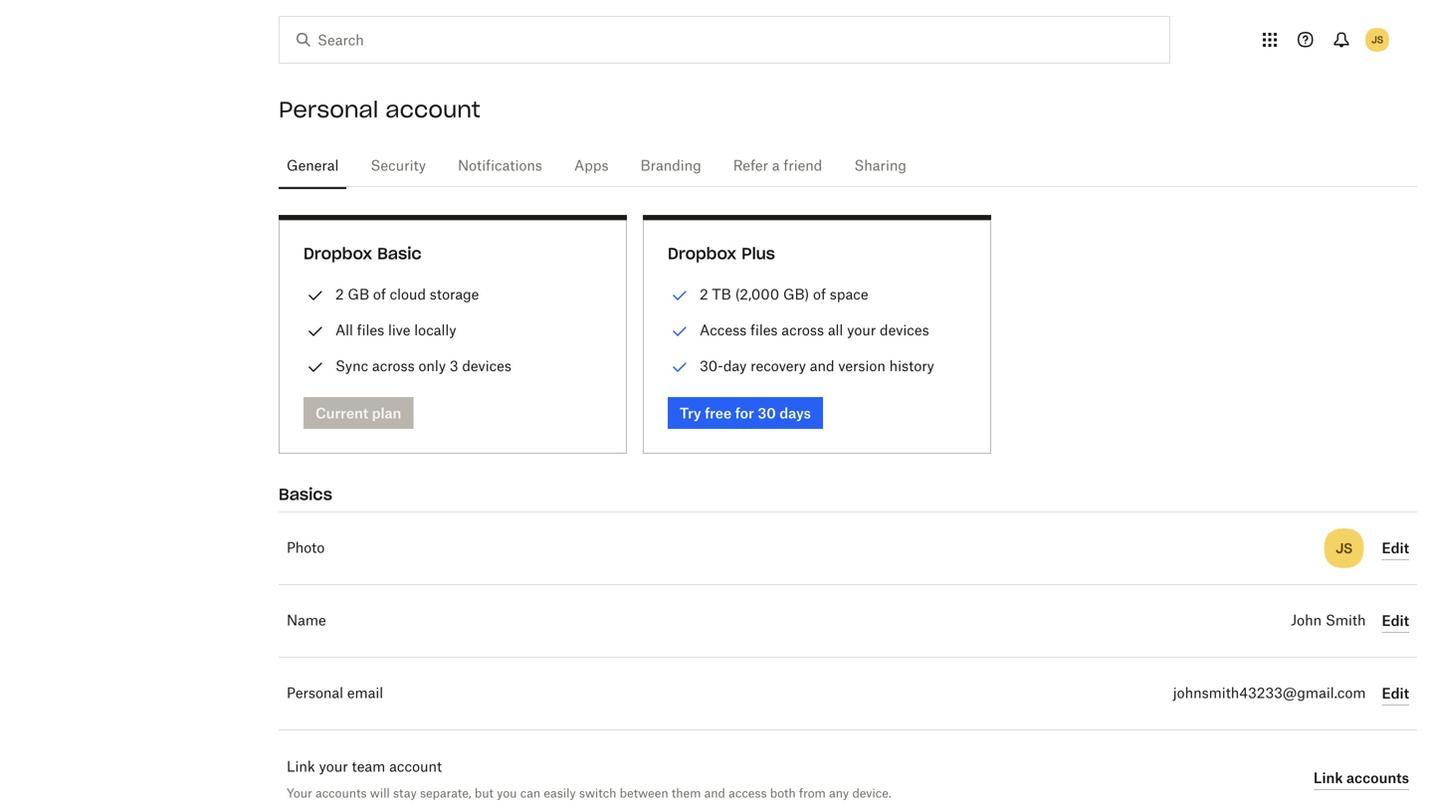 Task type: vqa. For each thing, say whether or not it's contained in the screenshot.
first dropbox from the right
yes



Task type: locate. For each thing, give the bounding box(es) containing it.
2 gb of cloud storage
[[336, 286, 479, 303]]

0 horizontal spatial your
[[319, 761, 348, 775]]

and
[[810, 357, 835, 374], [705, 786, 726, 801]]

notifications tab
[[450, 142, 551, 190]]

apps tab
[[567, 142, 617, 190]]

dropbox up tb
[[668, 243, 737, 264]]

days
[[780, 405, 811, 422]]

across
[[782, 322, 825, 339], [372, 357, 415, 374]]

account
[[386, 96, 481, 123], [389, 761, 442, 775]]

personal up general
[[279, 96, 379, 123]]

0 vertical spatial js
[[1372, 33, 1384, 46]]

recommended image down recommended icon
[[668, 320, 692, 344]]

recommended image left 30-
[[668, 356, 692, 379]]

0 horizontal spatial and
[[705, 786, 726, 801]]

1 vertical spatial devices
[[462, 357, 512, 374]]

dropbox
[[304, 243, 373, 264], [668, 243, 737, 264]]

personal left the email
[[287, 687, 344, 701]]

accounts
[[1347, 770, 1410, 787], [316, 786, 367, 801]]

johnsmith43233@gmail.com
[[1174, 687, 1367, 701]]

files right 'all'
[[357, 322, 385, 339]]

2 left the gb
[[336, 286, 344, 303]]

1 files from the left
[[357, 322, 385, 339]]

for
[[736, 405, 755, 422]]

1 vertical spatial js
[[1336, 540, 1353, 558]]

0 horizontal spatial devices
[[462, 357, 512, 374]]

accounts inside button
[[1347, 770, 1410, 787]]

edit button
[[1383, 537, 1410, 561], [1383, 609, 1410, 633], [1383, 682, 1410, 706]]

1 horizontal spatial 2
[[700, 286, 709, 303]]

try free for 30 days
[[680, 405, 811, 422]]

0 horizontal spatial files
[[357, 322, 385, 339]]

switch
[[579, 786, 617, 801]]

0 horizontal spatial of
[[373, 286, 386, 303]]

link inside link accounts button
[[1314, 770, 1344, 787]]

dropbox up the gb
[[304, 243, 373, 264]]

storage
[[430, 286, 479, 303]]

1 recommended image from the top
[[668, 320, 692, 344]]

your
[[848, 322, 877, 339], [319, 761, 348, 775]]

2 vertical spatial edit button
[[1383, 682, 1410, 706]]

1 2 from the left
[[336, 286, 344, 303]]

1 horizontal spatial your
[[848, 322, 877, 339]]

2 2 from the left
[[700, 286, 709, 303]]

files
[[357, 322, 385, 339], [751, 322, 778, 339]]

a
[[773, 159, 780, 173]]

0 vertical spatial and
[[810, 357, 835, 374]]

you
[[497, 786, 517, 801]]

them
[[672, 786, 701, 801]]

0 horizontal spatial link
[[287, 761, 315, 775]]

1 vertical spatial your
[[319, 761, 348, 775]]

1 horizontal spatial devices
[[880, 322, 930, 339]]

0 horizontal spatial dropbox
[[304, 243, 373, 264]]

john
[[1292, 614, 1323, 628]]

tab list
[[279, 139, 1418, 190]]

30-
[[700, 357, 724, 374]]

device.
[[853, 786, 892, 801]]

of right the gb
[[373, 286, 386, 303]]

friend
[[784, 159, 823, 173]]

2 vertical spatial edit
[[1383, 685, 1410, 702]]

tab list containing general
[[279, 139, 1418, 190]]

2 recommended image from the top
[[668, 356, 692, 379]]

refer
[[734, 159, 769, 173]]

0 vertical spatial edit button
[[1383, 537, 1410, 561]]

general
[[287, 159, 339, 173]]

0 vertical spatial edit
[[1383, 540, 1410, 557]]

all
[[336, 322, 353, 339]]

link accounts button
[[1314, 767, 1410, 791]]

across down all files live locally
[[372, 357, 415, 374]]

0 vertical spatial personal
[[279, 96, 379, 123]]

1 horizontal spatial js
[[1372, 33, 1384, 46]]

(2,000
[[736, 286, 780, 303]]

dropbox basic
[[304, 243, 422, 264]]

free
[[705, 405, 732, 422]]

1 horizontal spatial and
[[810, 357, 835, 374]]

files for basic
[[357, 322, 385, 339]]

1 horizontal spatial dropbox
[[668, 243, 737, 264]]

and right them
[[705, 786, 726, 801]]

2 files from the left
[[751, 322, 778, 339]]

0 horizontal spatial across
[[372, 357, 415, 374]]

edit for johnsmith43233@gmail.com
[[1383, 685, 1410, 702]]

3 edit button from the top
[[1383, 682, 1410, 706]]

1 edit button from the top
[[1383, 537, 1410, 561]]

js
[[1372, 33, 1384, 46], [1336, 540, 1353, 558]]

and down access files across all your devices
[[810, 357, 835, 374]]

1 horizontal spatial accounts
[[1347, 770, 1410, 787]]

0 horizontal spatial js
[[1336, 540, 1353, 558]]

accounts for link
[[1347, 770, 1410, 787]]

basics
[[279, 484, 333, 505]]

access
[[700, 322, 747, 339]]

2
[[336, 286, 344, 303], [700, 286, 709, 303]]

1 vertical spatial edit button
[[1383, 609, 1410, 633]]

refer a friend
[[734, 159, 823, 173]]

js inside 'popup button'
[[1372, 33, 1384, 46]]

recommended image
[[668, 284, 692, 308]]

recommended image
[[668, 320, 692, 344], [668, 356, 692, 379]]

2 for dropbox plus
[[700, 286, 709, 303]]

your right all
[[848, 322, 877, 339]]

1 vertical spatial edit
[[1383, 612, 1410, 629]]

0 vertical spatial your
[[848, 322, 877, 339]]

1 horizontal spatial across
[[782, 322, 825, 339]]

edit button for johnsmith43233@gmail.com
[[1383, 682, 1410, 706]]

0 vertical spatial recommended image
[[668, 320, 692, 344]]

notifications
[[458, 159, 543, 173]]

john smith
[[1292, 614, 1367, 628]]

2 left tb
[[700, 286, 709, 303]]

edit
[[1383, 540, 1410, 557], [1383, 612, 1410, 629], [1383, 685, 1410, 702]]

link accounts
[[1314, 770, 1410, 787]]

your left team
[[319, 761, 348, 775]]

account up security tab
[[386, 96, 481, 123]]

2 dropbox from the left
[[668, 243, 737, 264]]

account up stay
[[389, 761, 442, 775]]

1 horizontal spatial link
[[1314, 770, 1344, 787]]

1 vertical spatial and
[[705, 786, 726, 801]]

1 horizontal spatial files
[[751, 322, 778, 339]]

0 vertical spatial devices
[[880, 322, 930, 339]]

devices
[[880, 322, 930, 339], [462, 357, 512, 374]]

dropbox for dropbox plus
[[668, 243, 737, 264]]

1 of from the left
[[373, 286, 386, 303]]

sync
[[336, 357, 369, 374]]

locally
[[414, 322, 457, 339]]

version
[[839, 357, 886, 374]]

2 edit button from the top
[[1383, 609, 1410, 633]]

2 edit from the top
[[1383, 612, 1410, 629]]

1 vertical spatial across
[[372, 357, 415, 374]]

try
[[680, 405, 702, 422]]

1 vertical spatial personal
[[287, 687, 344, 701]]

personal
[[279, 96, 379, 123], [287, 687, 344, 701]]

0 horizontal spatial accounts
[[316, 786, 367, 801]]

0 horizontal spatial 2
[[336, 286, 344, 303]]

of
[[373, 286, 386, 303], [814, 286, 827, 303]]

all
[[828, 322, 844, 339]]

1 vertical spatial recommended image
[[668, 356, 692, 379]]

3 edit from the top
[[1383, 685, 1410, 702]]

stay
[[393, 786, 417, 801]]

devices up history
[[880, 322, 930, 339]]

between
[[620, 786, 669, 801]]

will
[[370, 786, 390, 801]]

devices right 3 at the left top of page
[[462, 357, 512, 374]]

basic
[[378, 243, 422, 264]]

30-day recovery and version history
[[700, 357, 935, 374]]

1 dropbox from the left
[[304, 243, 373, 264]]

across left all
[[782, 322, 825, 339]]

files down the (2,000
[[751, 322, 778, 339]]

your accounts will stay separate, but you can easily switch between them and access both from any device.
[[287, 786, 892, 801]]

access files across all your devices
[[700, 322, 930, 339]]

personal for personal account
[[279, 96, 379, 123]]

try free for 30 days button
[[668, 397, 823, 429]]

link
[[287, 761, 315, 775], [1314, 770, 1344, 787]]

security tab
[[363, 142, 434, 190]]

of right gb)
[[814, 286, 827, 303]]

2 for dropbox basic
[[336, 286, 344, 303]]

1 horizontal spatial of
[[814, 286, 827, 303]]



Task type: describe. For each thing, give the bounding box(es) containing it.
recovery
[[751, 357, 807, 374]]

0 vertical spatial across
[[782, 322, 825, 339]]

link your team account
[[287, 761, 442, 775]]

space
[[830, 286, 869, 303]]

separate,
[[420, 786, 472, 801]]

name
[[287, 614, 326, 628]]

your
[[287, 786, 312, 801]]

general tab
[[279, 142, 347, 190]]

recommended image for access
[[668, 320, 692, 344]]

gb)
[[784, 286, 810, 303]]

refer a friend tab
[[726, 142, 831, 190]]

edit button for john smith
[[1383, 609, 1410, 633]]

email
[[347, 687, 384, 701]]

personal for personal email
[[287, 687, 344, 701]]

security
[[371, 159, 426, 173]]

link for link your team account
[[287, 761, 315, 775]]

30
[[758, 405, 777, 422]]

1 vertical spatial account
[[389, 761, 442, 775]]

tb
[[712, 286, 732, 303]]

access
[[729, 786, 767, 801]]

recommended image for 30-
[[668, 356, 692, 379]]

sharing tab
[[847, 142, 915, 190]]

branding
[[641, 159, 702, 173]]

only
[[419, 357, 446, 374]]

gb
[[348, 286, 370, 303]]

1 edit from the top
[[1383, 540, 1410, 557]]

live
[[388, 322, 411, 339]]

js button
[[1362, 24, 1394, 56]]

sync across only 3 devices
[[336, 357, 512, 374]]

branding tab
[[633, 142, 710, 190]]

personal account
[[279, 96, 481, 123]]

sharing
[[855, 159, 907, 173]]

both
[[771, 786, 796, 801]]

dropbox for dropbox basic
[[304, 243, 373, 264]]

accounts for your
[[316, 786, 367, 801]]

any
[[830, 786, 850, 801]]

from
[[800, 786, 826, 801]]

smith
[[1326, 614, 1367, 628]]

Search text field
[[318, 29, 1129, 51]]

cloud
[[390, 286, 426, 303]]

team
[[352, 761, 386, 775]]

files for plus
[[751, 322, 778, 339]]

but
[[475, 786, 494, 801]]

all files live locally
[[336, 322, 457, 339]]

3
[[450, 357, 459, 374]]

easily
[[544, 786, 576, 801]]

personal email
[[287, 687, 384, 701]]

apps
[[575, 159, 609, 173]]

day
[[724, 357, 747, 374]]

photo
[[287, 542, 325, 556]]

edit for john smith
[[1383, 612, 1410, 629]]

2 tb (2,000 gb) of space
[[700, 286, 869, 303]]

plus
[[742, 243, 776, 264]]

link for link accounts
[[1314, 770, 1344, 787]]

can
[[521, 786, 541, 801]]

history
[[890, 357, 935, 374]]

dropbox plus
[[668, 243, 776, 264]]

2 of from the left
[[814, 286, 827, 303]]

0 vertical spatial account
[[386, 96, 481, 123]]



